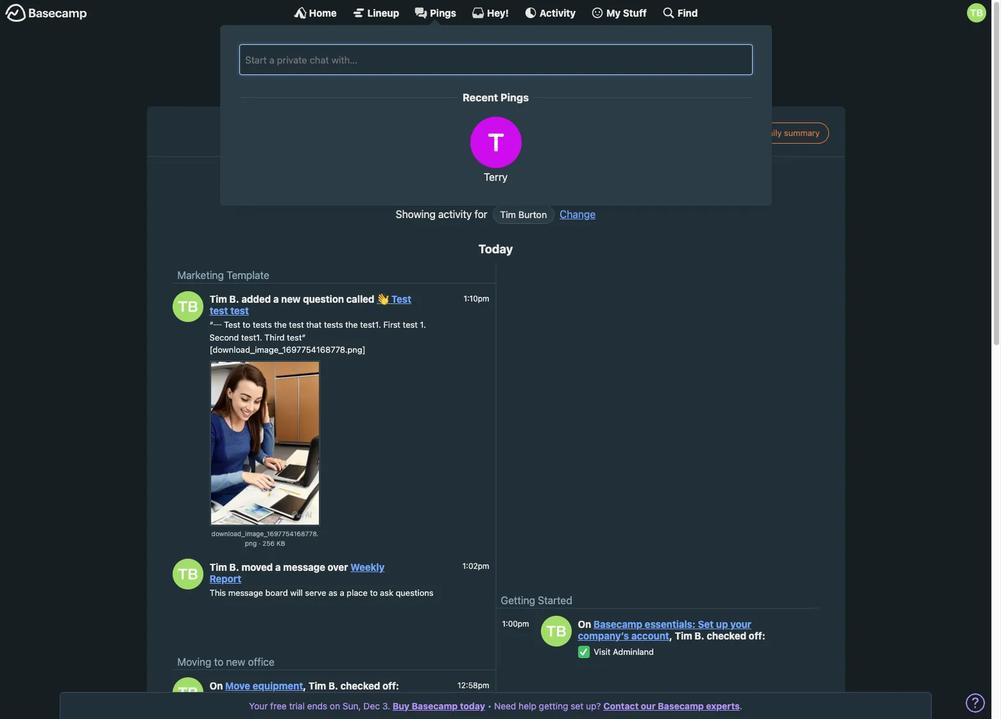 Task type: locate. For each thing, give the bounding box(es) containing it.
message up will
[[283, 561, 325, 573]]

0 horizontal spatial test
[[224, 320, 240, 330]]

essentials:
[[645, 619, 696, 630]]

1 getting started link from the top
[[501, 595, 572, 607]]

message
[[283, 561, 325, 573], [228, 588, 263, 598]]

tim burton
[[500, 209, 547, 220]]

tim up this
[[210, 561, 227, 573]]

1 vertical spatial activity
[[491, 119, 564, 144]]

to right moving
[[214, 657, 223, 668]]

activity
[[375, 47, 408, 58], [368, 75, 402, 87], [438, 208, 472, 220]]

basecamp right buy
[[412, 701, 458, 712]]

added
[[486, 75, 516, 87], [241, 293, 271, 305]]

1 vertical spatial pings
[[501, 91, 529, 103]]

called
[[346, 293, 374, 305]]

the up third
[[274, 320, 287, 330]]

up?
[[586, 701, 601, 712]]

1 vertical spatial new
[[226, 657, 245, 668]]

0 vertical spatial activity
[[375, 47, 408, 58]]

0 vertical spatial pings
[[430, 7, 456, 18]]

the
[[329, 47, 344, 58], [274, 320, 287, 330], [345, 320, 358, 330]]

1:00pm element
[[502, 619, 529, 629]]

activity for showing activity for
[[438, 208, 472, 220]]

set
[[571, 701, 583, 712]]

tim for tim b. added a new question called
[[210, 293, 227, 305]]

2 getting started link from the top
[[501, 707, 572, 718]]

activity up assignments
[[540, 7, 576, 18]]

someone's assignments link
[[422, 39, 587, 67]]

up
[[716, 619, 728, 630]]

activity left for
[[438, 208, 472, 220]]

download_image_1697754168778. png
[[211, 530, 319, 547]]

0 horizontal spatial checked
[[340, 680, 380, 692]]

1 vertical spatial getting started
[[501, 707, 572, 718]]

completed
[[528, 75, 578, 87]]

2 horizontal spatial basecamp
[[658, 701, 704, 712]]

tim down marketing template
[[210, 293, 227, 305]]

3.
[[382, 701, 390, 712]]

1 vertical spatial test1.
[[241, 332, 262, 343]]

activity down all the latest activity
[[368, 75, 402, 87]]

test up the "┄
[[210, 305, 228, 317]]

tim burton image right 1:00pm
[[541, 616, 571, 647]]

change link
[[560, 206, 596, 222]]

0 horizontal spatial test
[[210, 305, 228, 317]]

tests
[[253, 320, 272, 330], [324, 320, 343, 330]]

tim burton image
[[172, 291, 203, 322], [541, 616, 571, 647]]

find button
[[662, 6, 698, 19]]

tim burton image for on
[[541, 616, 571, 647]]

test up second
[[230, 305, 249, 317]]

terry link
[[457, 110, 534, 190]]

0 horizontal spatial added
[[241, 293, 271, 305]]

tim up ends
[[309, 680, 326, 692]]

1:02pm element
[[463, 562, 489, 571]]

0 vertical spatial getting started
[[501, 595, 572, 607]]

filter
[[454, 176, 473, 186]]

1 vertical spatial getting
[[501, 707, 535, 718]]

added up recent pings
[[486, 75, 516, 87]]

activity report image
[[292, 44, 310, 62]]

to-
[[662, 47, 676, 58]]

1 getting from the top
[[501, 595, 535, 607]]

0 vertical spatial getting
[[501, 595, 535, 607]]

1 horizontal spatial to
[[243, 320, 250, 330]]

tim burton image
[[967, 3, 986, 22], [172, 559, 203, 590], [172, 678, 203, 709]]

filter by projects
[[454, 176, 519, 186]]

reports image
[[597, 44, 615, 62]]

2 vertical spatial activity
[[438, 208, 472, 220]]

getting right •
[[501, 707, 535, 718]]

1 horizontal spatial pings
[[501, 91, 529, 103]]

1 horizontal spatial new
[[281, 293, 301, 305]]

1 horizontal spatial someone's
[[451, 47, 502, 58]]

0 horizontal spatial new
[[226, 657, 245, 668]]

0 vertical spatial added
[[486, 75, 516, 87]]

overdue to-dos
[[620, 47, 693, 58]]

1 vertical spatial activity
[[368, 75, 402, 87]]

2 vertical spatial to
[[214, 657, 223, 668]]

ends
[[307, 701, 327, 712]]

terry image
[[470, 117, 521, 168]]

1 vertical spatial test
[[224, 320, 240, 330]]

checked right essentials:
[[707, 630, 746, 642]]

company's
[[578, 630, 629, 642]]

0 vertical spatial someone's
[[451, 47, 502, 58]]

0 horizontal spatial pings
[[430, 7, 456, 18]]

👋
[[377, 293, 389, 305]]

pings up assignment image
[[430, 7, 456, 18]]

1 vertical spatial a
[[275, 561, 281, 573]]

started
[[538, 595, 572, 607], [538, 707, 572, 718]]

1 horizontal spatial basecamp
[[593, 619, 642, 630]]

0 vertical spatial dos
[[676, 47, 693, 58]]

tim left burton
[[500, 209, 516, 220]]

added down template
[[241, 293, 271, 305]]

0 vertical spatial checked
[[707, 630, 746, 642]]

test
[[391, 293, 411, 305], [224, 320, 240, 330]]

👋 test test test link
[[210, 293, 411, 317]]

test1. left third
[[241, 332, 262, 343]]

your free trial ends on sun, dec  3. buy basecamp today • need help getting set up? contact our basecamp experts .
[[249, 701, 742, 712]]

dos up recent
[[466, 75, 483, 87]]

marketing
[[177, 270, 224, 281]]

b. down marketing template link
[[229, 293, 239, 305]]

a right 'as'
[[340, 588, 344, 598]]

basecamp up visit adminland
[[593, 619, 642, 630]]

1 vertical spatial getting started link
[[501, 707, 572, 718]]

0 vertical spatial on
[[578, 619, 593, 630]]

will
[[290, 588, 303, 598]]

1 vertical spatial checked
[[340, 680, 380, 692]]

to left ask
[[370, 588, 378, 598]]

1 horizontal spatial message
[[283, 561, 325, 573]]

pings
[[430, 7, 456, 18], [501, 91, 529, 103]]

1 vertical spatial tim burton image
[[541, 616, 571, 647]]

0 vertical spatial message
[[283, 561, 325, 573]]

b. left up at bottom right
[[695, 630, 704, 642]]

2 horizontal spatial test
[[289, 320, 304, 330]]

new up "move"
[[226, 657, 245, 668]]

1 horizontal spatial ,
[[669, 630, 672, 642]]

marketing template link
[[177, 270, 269, 281]]

the down called
[[345, 320, 358, 330]]

basecamp inside basecamp essentials: set up your company's account
[[593, 619, 642, 630]]

1:00pm
[[502, 619, 529, 629]]

getting started
[[501, 595, 572, 607], [501, 707, 572, 718]]

1 horizontal spatial the
[[329, 47, 344, 58]]

checked up sun,
[[340, 680, 380, 692]]

main element
[[0, 0, 991, 206]]

0 vertical spatial to
[[243, 320, 250, 330]]

0 horizontal spatial ,
[[303, 680, 306, 692]]

switch accounts image
[[5, 3, 87, 23]]

tim b. moved a message  over
[[210, 561, 350, 573]]

stuff
[[623, 7, 647, 18]]

my stuff button
[[591, 6, 647, 19]]

off: right up at bottom right
[[749, 630, 765, 642]]

test
[[210, 305, 228, 317], [230, 305, 249, 317], [289, 320, 304, 330]]

activity link
[[524, 6, 576, 19]]

off:
[[749, 630, 765, 642], [382, 680, 399, 692]]

0 horizontal spatial on
[[210, 680, 223, 692]]

,
[[669, 630, 672, 642], [303, 680, 306, 692]]

test1. left first
[[360, 320, 381, 330]]

0 vertical spatial activity
[[540, 7, 576, 18]]

1 vertical spatial to
[[370, 588, 378, 598]]

0 vertical spatial tim burton image
[[172, 291, 203, 322]]

on
[[578, 619, 593, 630], [210, 680, 223, 692]]

1 horizontal spatial tim burton image
[[541, 616, 571, 647]]

0 horizontal spatial tests
[[253, 320, 272, 330]]

1 vertical spatial someone's
[[314, 75, 366, 87]]

showing
[[396, 208, 436, 220]]

tim burton image left the "┄
[[172, 291, 203, 322]]

1 vertical spatial message
[[228, 588, 263, 598]]

todo image
[[428, 72, 446, 90]]

visit adminland link
[[594, 647, 654, 657]]

a up third
[[273, 293, 279, 305]]

1 vertical spatial added
[[241, 293, 271, 305]]

test up second
[[224, 320, 240, 330]]

find
[[678, 7, 698, 18]]

someone's up to-
[[451, 47, 502, 58]]

lineup link
[[352, 6, 399, 19]]

adminland
[[613, 647, 654, 657]]

tests up third
[[253, 320, 272, 330]]

second
[[210, 332, 239, 343]]

2 getting from the top
[[501, 707, 535, 718]]

1 vertical spatial off:
[[382, 680, 399, 692]]

activity right latest
[[375, 47, 408, 58]]

1 getting started from the top
[[501, 595, 572, 607]]

,       tim b. checked off:
[[669, 630, 765, 642]]

as
[[329, 588, 337, 598]]

1 horizontal spatial test1.
[[360, 320, 381, 330]]

the right all
[[329, 47, 344, 58]]

person report image
[[292, 72, 310, 90]]

pings button
[[415, 6, 456, 19]]

a right the moved
[[275, 561, 281, 573]]

test inside "┄ test to tests the test that tests the test1. first test 1. second test1. third test" [download_image_1697754168778.png]
[[224, 320, 240, 330]]

experts
[[706, 701, 740, 712]]

to-dos added & completed
[[451, 75, 578, 87]]

1 horizontal spatial tests
[[324, 320, 343, 330]]

0 vertical spatial started
[[538, 595, 572, 607]]

hey! button
[[472, 6, 509, 19]]

all the latest activity link
[[285, 39, 418, 67]]

test for "┄
[[224, 320, 240, 330]]

2 vertical spatial tim burton image
[[172, 678, 203, 709]]

, left set
[[669, 630, 672, 642]]

test inside 👋 test test test
[[391, 293, 411, 305]]

0 horizontal spatial tim burton image
[[172, 291, 203, 322]]

test up test"
[[289, 320, 304, 330]]

activity down recent pings
[[491, 119, 564, 144]]

someone's down all the latest activity link
[[314, 75, 366, 87]]

1 horizontal spatial off:
[[749, 630, 765, 642]]

getting up 1:00pm
[[501, 595, 535, 607]]

added for a
[[241, 293, 271, 305]]

0 vertical spatial test
[[391, 293, 411, 305]]

new
[[281, 293, 301, 305], [226, 657, 245, 668]]

test right 👋
[[391, 293, 411, 305]]

b. left the moved
[[229, 561, 239, 573]]

0 vertical spatial ,
[[669, 630, 672, 642]]

someone's inside someone's assignments link
[[451, 47, 502, 58]]

off: up '3.'
[[382, 680, 399, 692]]

upcoming dates
[[620, 75, 696, 87]]

0 horizontal spatial the
[[274, 320, 287, 330]]

1 vertical spatial on
[[210, 680, 223, 692]]

your
[[249, 701, 268, 712]]

kb
[[276, 539, 285, 547]]

Filter by projects submit
[[445, 172, 527, 191]]

tests right that
[[324, 320, 343, 330]]

weekly report
[[210, 561, 385, 584]]

1 vertical spatial started
[[538, 707, 572, 718]]

on
[[330, 701, 340, 712]]

someone's inside someone's activity link
[[314, 75, 366, 87]]

1 horizontal spatial test
[[391, 293, 411, 305]]

test"
[[287, 332, 306, 343]]

someone's assignments
[[451, 47, 563, 58]]

pings down the to-dos added & completed
[[501, 91, 529, 103]]

someone's for someone's assignments
[[451, 47, 502, 58]]

message down report
[[228, 588, 263, 598]]

dos up dates on the right of the page
[[676, 47, 693, 58]]

to-
[[451, 75, 466, 87]]

activity for someone's activity
[[368, 75, 402, 87]]

b. up on at the bottom of the page
[[328, 680, 338, 692]]

basecamp right our
[[658, 701, 704, 712]]

0 vertical spatial a
[[273, 293, 279, 305]]

0 horizontal spatial someone's
[[314, 75, 366, 87]]

1 vertical spatial dos
[[466, 75, 483, 87]]

0 horizontal spatial message
[[228, 588, 263, 598]]

1 horizontal spatial on
[[578, 619, 593, 630]]

1 horizontal spatial dos
[[676, 47, 693, 58]]

256 kb
[[262, 539, 285, 547]]

new left question
[[281, 293, 301, 305]]

tim b. added a new question called
[[210, 293, 377, 305]]

1 horizontal spatial added
[[486, 75, 516, 87]]

to right the "┄
[[243, 320, 250, 330]]

, up trial
[[303, 680, 306, 692]]

0 vertical spatial getting started link
[[501, 595, 572, 607]]

test for 👋
[[391, 293, 411, 305]]

1 vertical spatial tim burton image
[[172, 559, 203, 590]]



Task type: describe. For each thing, give the bounding box(es) containing it.
first
[[383, 320, 400, 330]]

set
[[698, 619, 714, 630]]

on for on move equipment ,       tim b. checked off:
[[210, 680, 223, 692]]

tim left set
[[675, 630, 692, 642]]

showing activity for
[[396, 208, 487, 220]]

👋 test test test
[[210, 293, 411, 317]]

change
[[560, 208, 596, 220]]

by
[[476, 176, 485, 186]]

0 horizontal spatial off:
[[382, 680, 399, 692]]

zoom download_image_1697754168778.png image
[[211, 362, 319, 525]]

0 vertical spatial test1.
[[360, 320, 381, 330]]

upcoming
[[620, 75, 668, 87]]

moving to new office
[[177, 657, 274, 668]]

2 getting started from the top
[[501, 707, 572, 718]]

2 vertical spatial a
[[340, 588, 344, 598]]

contact our basecamp experts link
[[603, 701, 740, 712]]

2 started from the top
[[538, 707, 572, 718]]

help
[[519, 701, 536, 712]]

added for &
[[486, 75, 516, 87]]

2 horizontal spatial the
[[345, 320, 358, 330]]

home
[[309, 7, 337, 18]]

move equipment link
[[225, 680, 303, 692]]

1:10pm
[[464, 294, 489, 303]]

move computer
[[225, 697, 286, 707]]

download_image_1697754168778.
[[211, 530, 319, 538]]

0 horizontal spatial basecamp
[[412, 701, 458, 712]]

report
[[210, 573, 241, 584]]

buy basecamp today link
[[393, 701, 485, 712]]

latest
[[428, 119, 487, 144]]

tim burton image for move equipment
[[172, 678, 203, 709]]

[download_image_1697754168778.png]
[[210, 345, 365, 355]]

latest
[[346, 47, 372, 58]]

0 vertical spatial off:
[[749, 630, 765, 642]]

place
[[347, 588, 368, 598]]

latest activity
[[428, 119, 564, 144]]

activity inside main element
[[540, 7, 576, 18]]

test 1.
[[403, 320, 426, 330]]

overdue
[[620, 47, 660, 58]]

assignment image
[[428, 44, 446, 62]]

overdue to-dos link
[[591, 39, 706, 67]]

my stuff
[[606, 7, 647, 18]]

move
[[225, 697, 246, 707]]

to inside "┄ test to tests the test that tests the test1. first test 1. second test1. third test" [download_image_1697754168778.png]
[[243, 320, 250, 330]]

Start a private chat with… text field
[[244, 50, 747, 70]]

this
[[210, 588, 226, 598]]

trial
[[289, 701, 305, 712]]

1 tests from the left
[[253, 320, 272, 330]]

move computer link
[[225, 697, 286, 707]]

this message board will serve as a place to ask questions
[[210, 588, 433, 598]]

move
[[225, 680, 250, 692]]

question
[[303, 293, 344, 305]]

recent
[[463, 91, 498, 103]]

over
[[328, 561, 348, 573]]

schedule image
[[597, 72, 615, 90]]

weekly report link
[[210, 561, 385, 584]]

to-dos added & completed link
[[422, 67, 587, 95]]

0 horizontal spatial dos
[[466, 75, 483, 87]]

someone's for someone's activity
[[314, 75, 366, 87]]

visit adminland
[[594, 647, 654, 657]]

template
[[227, 270, 269, 281]]

1:10pm element
[[464, 294, 489, 303]]

moving to new office link
[[177, 657, 274, 668]]

dec
[[363, 701, 380, 712]]

lineup
[[367, 7, 399, 18]]

1 horizontal spatial test
[[230, 305, 249, 317]]

12:58pm element
[[458, 681, 489, 690]]

a for moved
[[275, 561, 281, 573]]

that
[[306, 320, 322, 330]]

1:02pm
[[463, 562, 489, 571]]

0 vertical spatial tim burton image
[[967, 3, 986, 22]]

tim for tim b. moved a message  over
[[210, 561, 227, 573]]

all the latest activity
[[314, 47, 408, 58]]

tim for tim burton
[[500, 209, 516, 220]]

burton
[[518, 209, 547, 220]]

buy
[[393, 701, 409, 712]]

marketing template
[[177, 270, 269, 281]]

account
[[631, 630, 669, 642]]

on move equipment ,       tim b. checked off:
[[210, 680, 399, 692]]

questions
[[396, 588, 433, 598]]

sun,
[[343, 701, 361, 712]]

dates
[[670, 75, 696, 87]]

2 tests from the left
[[324, 320, 343, 330]]

all
[[314, 47, 326, 58]]

.
[[740, 701, 742, 712]]

a for added
[[273, 293, 279, 305]]

2 horizontal spatial to
[[370, 588, 378, 598]]

test inside "┄ test to tests the test that tests the test1. first test 1. second test1. third test" [download_image_1697754168778.png]
[[289, 320, 304, 330]]

terry
[[484, 171, 508, 183]]

projects
[[487, 176, 519, 186]]

computer
[[249, 697, 286, 707]]

hey!
[[487, 7, 509, 18]]

your
[[730, 619, 751, 630]]

1 vertical spatial ,
[[303, 680, 306, 692]]

recent pings
[[463, 91, 529, 103]]

0 horizontal spatial test1.
[[241, 332, 262, 343]]

1 started from the top
[[538, 595, 572, 607]]

for
[[474, 208, 487, 220]]

free
[[270, 701, 287, 712]]

contact
[[603, 701, 639, 712]]

pings inside popup button
[[430, 7, 456, 18]]

tim burton image for tim b. added a new question called
[[172, 291, 203, 322]]

1 horizontal spatial checked
[[707, 630, 746, 642]]

our
[[641, 701, 656, 712]]

0 horizontal spatial to
[[214, 657, 223, 668]]

0 vertical spatial new
[[281, 293, 301, 305]]

tim burton image for weekly report
[[172, 559, 203, 590]]

weekly
[[350, 561, 385, 573]]

getting
[[539, 701, 568, 712]]

home link
[[294, 6, 337, 19]]

on for on
[[578, 619, 593, 630]]

"┄ test to tests the test that tests the test1. first test 1. second test1. third test" [download_image_1697754168778.png]
[[210, 320, 426, 355]]



Task type: vqa. For each thing, say whether or not it's contained in the screenshot.
the "activity" associated with Someone's activity
yes



